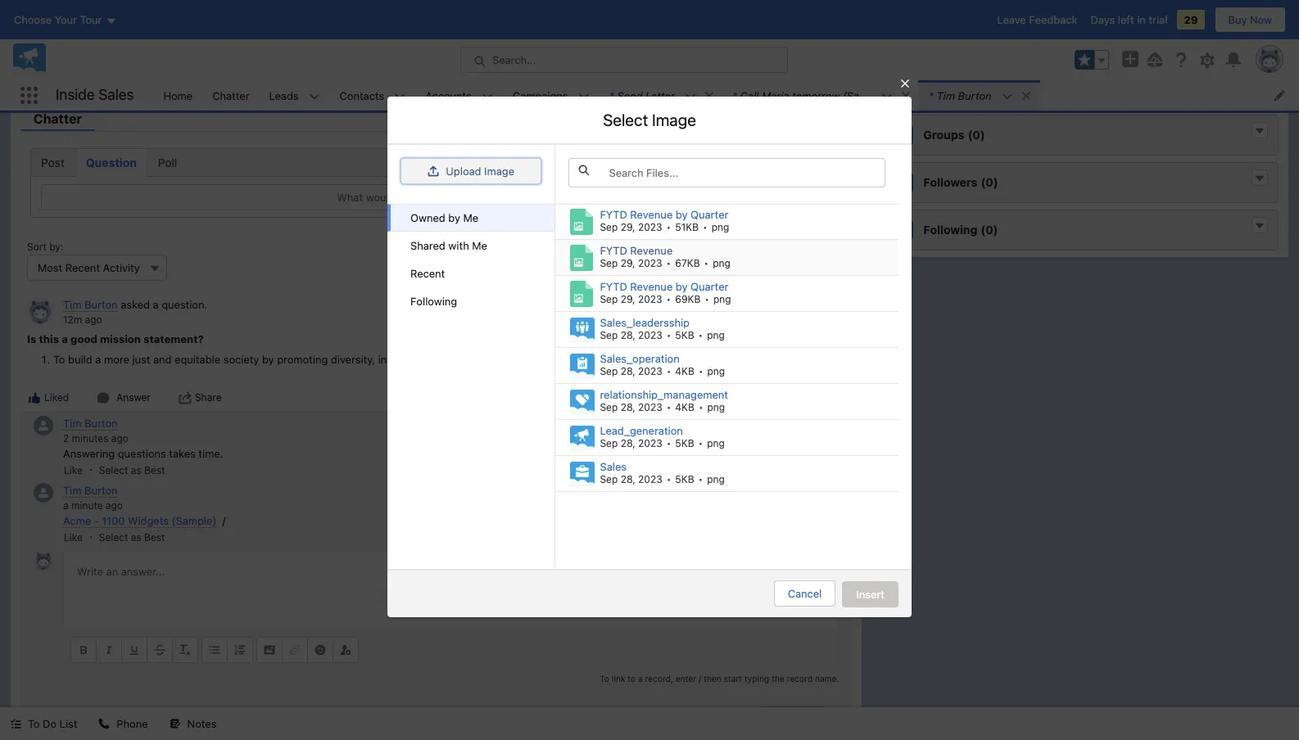 Task type: vqa. For each thing, say whether or not it's contained in the screenshot.
Build "Report"
no



Task type: locate. For each thing, give the bounding box(es) containing it.
2 best from the top
[[144, 531, 165, 544]]

1 horizontal spatial record,
[[691, 349, 720, 359]]

business. down 'lead_generation'
[[648, 442, 695, 455]]

png image up asked a question.
[[570, 318, 595, 342]]

like button for tim burton 2 minutes ago
[[63, 464, 83, 476]]

67 kb for 51
[[1000, 33, 1025, 45]]

tim burton asked a question. 12m ago
[[63, 298, 207, 326]]

0 horizontal spatial mission
[[100, 332, 141, 345]]

the
[[323, 54, 340, 68], [818, 349, 831, 359], [772, 674, 784, 684]]

1 vertical spatial select as best
[[99, 531, 165, 544]]

1 png image from the top
[[570, 354, 595, 378]]

ago right '12m'
[[85, 313, 102, 326]]

list
[[154, 80, 1299, 111]]

mission down tim burton asked a question. 12m ago
[[100, 332, 141, 345]]

0 vertical spatial fytd revenue by quarter
[[925, 51, 1054, 64]]

3 28, from the top
[[621, 401, 635, 413]]

3 png image from the top
[[570, 426, 595, 450]]

Search Files... search field
[[569, 158, 885, 187]]

5 sep 28, 2023 from the top
[[600, 473, 662, 485]]

left
[[1118, 13, 1134, 26]]

2 * from the left
[[732, 89, 737, 102]]

format text element
[[70, 637, 198, 663]]

1 horizontal spatial asked
[[515, 366, 544, 379]]

1 * from the left
[[609, 89, 614, 102]]

in inside tim burton, just now element
[[550, 353, 559, 366]]

fytd revenue for 51
[[925, 20, 998, 33]]

0 horizontal spatial statement?
[[144, 332, 204, 345]]

of down 'sales_leadersship'
[[618, 353, 628, 366]]

followers for share with followers
[[655, 155, 723, 173]]

1 horizontal spatial mission
[[494, 399, 535, 412]]

1 horizontal spatial align text element
[[552, 312, 604, 338]]

1 4 kb from the top
[[675, 365, 694, 377]]

select as best for tim burton a minute ago
[[99, 531, 165, 544]]

as for tim burton a minute ago
[[131, 531, 141, 544]]

campaigns
[[513, 89, 568, 102]]

tim burton a minute ago
[[63, 484, 123, 512]]

as for tim burton 2 minutes ago
[[131, 464, 141, 476]]

1 horizontal spatial 51
[[1000, 2, 1011, 14]]

tim burton, just now element
[[20, 291, 852, 412]]

record
[[833, 349, 859, 359], [787, 674, 813, 684]]

sort by:
[[27, 241, 63, 253]]

51 kb left feedback
[[1000, 2, 1024, 14]]

4 28, from the top
[[621, 437, 635, 449]]

followers down groups (0)
[[923, 176, 978, 189]]

burton
[[958, 89, 992, 102], [84, 298, 118, 311], [84, 417, 118, 430], [84, 484, 118, 497]]

67 kb
[[1000, 33, 1025, 45], [675, 257, 700, 269]]

followers (0)
[[923, 176, 998, 189]]

asked inside tim burton asked a question. 12m ago
[[121, 298, 150, 311]]

51 left feedback
[[1000, 2, 1011, 14]]

1 horizontal spatial 67
[[1000, 33, 1012, 45]]

0 vertical spatial like button
[[63, 464, 83, 476]]

1 vertical spatial as
[[131, 531, 141, 544]]

question link
[[75, 149, 147, 176]]

tim up '12m'
[[63, 298, 81, 311]]

your
[[194, 54, 217, 68], [466, 54, 489, 68]]

tim burton image left '12m'
[[27, 297, 53, 324]]

(0) down followers (0)
[[981, 223, 998, 237]]

burton for minute
[[84, 484, 118, 497]]

ago up 1100
[[106, 500, 123, 512]]

quarter right 69
[[691, 280, 729, 293]]

0 horizontal spatial this
[[39, 332, 59, 345]]

0 vertical spatial select as best button
[[98, 464, 166, 476]]

2 your from the left
[[466, 54, 489, 68]]

following down followers (0)
[[923, 223, 977, 237]]

share
[[160, 54, 191, 68], [576, 155, 617, 173], [195, 391, 222, 403]]

0 vertical spatial record
[[833, 349, 859, 359]]

1 4 from the top
[[675, 365, 682, 377]]

is this a good mission statement?
[[27, 332, 204, 345], [421, 399, 598, 412]]

* tim burton
[[929, 89, 992, 102]]

post
[[41, 156, 64, 170]]

text default image
[[900, 90, 911, 101], [1254, 221, 1265, 232], [10, 719, 21, 730], [99, 719, 110, 730], [169, 719, 181, 730]]

1 vertical spatial 4 kb
[[675, 401, 694, 413]]

me
[[64, 54, 78, 66], [463, 211, 478, 224], [472, 239, 487, 252]]

51 up search this feed... search field
[[675, 221, 686, 233]]

text default image inside answer button
[[97, 391, 110, 404]]

0 vertical spatial tim burton image
[[34, 483, 53, 503]]

select down 1100
[[99, 531, 128, 544]]

select as best down the acme - 1100 widgets (sample) 'link'
[[99, 531, 165, 544]]

2 select as best button from the top
[[98, 531, 166, 544]]

* left call
[[732, 89, 737, 102]]

sep 28, 2023 up sales_operation
[[600, 329, 662, 341]]

statement? down asked a question.
[[537, 399, 598, 412]]

0 vertical spatial ago
[[85, 313, 102, 326]]

list item
[[599, 80, 722, 111], [722, 80, 919, 111], [919, 80, 1039, 111]]

1 horizontal spatial statement?
[[537, 399, 598, 412]]

burton up minutes
[[84, 417, 118, 430]]

all inside tim burton, just now element
[[562, 353, 573, 366]]

fytd revenue by quarter down leave
[[925, 51, 1054, 64]]

1 horizontal spatial equitable
[[569, 426, 614, 439]]

text default image inside 'liked' button
[[28, 391, 41, 404]]

promoting inside tim burton, just now element
[[277, 353, 328, 366]]

1 vertical spatial in
[[550, 353, 559, 366]]

1 horizontal spatial this
[[433, 399, 453, 412]]

burton up groups (0)
[[958, 89, 992, 102]]

tim up 2 at the left of page
[[63, 417, 81, 430]]

kb
[[1011, 2, 1024, 14], [1012, 33, 1025, 45], [686, 221, 699, 233], [687, 257, 700, 269], [688, 293, 701, 305], [681, 329, 694, 341], [682, 365, 694, 377], [682, 401, 694, 413], [681, 437, 694, 449], [681, 473, 694, 485]]

all
[[562, 353, 573, 366], [559, 442, 571, 455]]

png image
[[570, 318, 595, 342], [570, 390, 595, 414], [570, 426, 595, 450]]

fytd revenue by quarter for 69 kb
[[600, 280, 729, 293]]

0 vertical spatial 5 kb
[[675, 329, 694, 341]]

1 vertical spatial of
[[615, 442, 625, 455]]

toolbar
[[414, 304, 885, 345], [64, 630, 838, 670]]

tim burton link for asked a question.
[[63, 298, 118, 312]]

0 vertical spatial sales
[[98, 86, 134, 103]]

following for following
[[410, 295, 457, 308]]

tim burton link up minute
[[63, 484, 118, 498]]

png image left 'lead_generation'
[[570, 426, 595, 450]]

1 best from the top
[[144, 464, 165, 476]]

tim burton 2 minutes ago
[[63, 417, 128, 445]]

buy
[[1228, 13, 1247, 26]]

letter
[[645, 89, 675, 102]]

insert button
[[842, 582, 899, 608]]

5 down 'lead_generation'
[[675, 473, 681, 485]]

like button down acme
[[63, 531, 83, 544]]

contacts list item
[[330, 80, 416, 111]]

2 png image from the top
[[570, 390, 595, 414]]

* left send
[[609, 89, 614, 102]]

like for tim burton 2 minutes ago
[[64, 464, 83, 476]]

our inside tim burton, just now element
[[630, 353, 647, 366]]

1 like from the top
[[64, 464, 83, 476]]

67
[[1000, 33, 1012, 45], [675, 257, 687, 269]]

1 5 from the top
[[675, 329, 681, 341]]

is this a good mission statement? inside tim burton, just now element
[[27, 332, 204, 345]]

cancel button
[[774, 580, 836, 607]]

image inside button
[[484, 164, 514, 177]]

0 vertical spatial 67 kb
[[1000, 33, 1025, 45]]

28, up sales_operation
[[621, 329, 635, 341]]

to inside to do list button
[[28, 718, 40, 731]]

4 up 'lead_generation'
[[675, 401, 682, 413]]

asked a question.
[[512, 366, 601, 379]]

days left in trial
[[1091, 13, 1168, 26]]

(0) for following (0)
[[981, 223, 998, 237]]

0 vertical spatial chatter
[[212, 89, 249, 102]]

of inside to build a more just and equitable society by promoting diversity, inclusion, and social responsibility in all aspects of our business.
[[615, 442, 625, 455]]

2 5 kb from the top
[[675, 437, 694, 449]]

contacts link
[[330, 80, 394, 111]]

(0) for followers (0)
[[981, 176, 998, 189]]

1 vertical spatial diversity,
[[725, 426, 769, 439]]

4 kb
[[675, 365, 694, 377], [675, 401, 694, 413]]

3 5 from the top
[[675, 473, 681, 485]]

select
[[603, 110, 648, 129], [99, 464, 128, 476], [99, 531, 128, 544]]

to
[[439, 191, 449, 204], [674, 349, 682, 359], [628, 674, 636, 684]]

0 horizontal spatial inclusion,
[[378, 353, 425, 366]]

ago up questions
[[111, 433, 128, 445]]

1 tim burton image from the top
[[34, 483, 53, 503]]

burton inside tim burton asked a question. 12m ago
[[84, 298, 118, 311]]

1 vertical spatial png image
[[570, 462, 595, 486]]

1 select as best from the top
[[99, 464, 165, 476]]

2 vertical spatial 5 kb
[[675, 473, 694, 485]]

* call maria tomorrow (sample)
[[732, 89, 887, 102]]

inclusion, inside to build a more just and equitable society by promoting diversity, inclusion, and social responsibility in all aspects of our business.
[[772, 426, 819, 439]]

67 kb down leave
[[1000, 33, 1025, 45]]

tim burton link up minutes
[[63, 417, 118, 430]]

69
[[675, 293, 688, 305]]

1 vertical spatial tim burton link
[[63, 417, 118, 430]]

fytd revenue
[[925, 20, 998, 33], [600, 244, 673, 257]]

1 vertical spatial inclusion,
[[772, 426, 819, 439]]

quarter
[[1016, 51, 1054, 64], [691, 208, 729, 221], [691, 280, 729, 293]]

following
[[923, 223, 977, 237], [410, 295, 457, 308]]

1 horizontal spatial share
[[195, 391, 222, 403]]

by
[[1001, 51, 1013, 64], [676, 208, 688, 221], [448, 211, 460, 224], [676, 280, 688, 293], [262, 353, 274, 366], [656, 426, 668, 439]]

1 vertical spatial typing
[[745, 674, 769, 684]]

about me
[[34, 54, 78, 66]]

more down asked a question.
[[498, 426, 523, 439]]

text default image inside to do list button
[[10, 719, 21, 730]]

kb left feedback
[[1011, 2, 1024, 14]]

society
[[223, 353, 259, 366], [617, 426, 653, 439]]

list containing home
[[154, 80, 1299, 111]]

diversity, inside tim burton, just now element
[[331, 353, 375, 366]]

chatter inside list
[[212, 89, 249, 102]]

equitable down asked a question.
[[569, 426, 614, 439]]

2 4 kb from the top
[[675, 401, 694, 413]]

0 vertical spatial in
[[1137, 13, 1146, 26]]

tim inside tim burton 2 minutes ago
[[63, 417, 81, 430]]

2 vertical spatial (0)
[[981, 223, 998, 237]]

fytd revenue by quarter down share with followers
[[600, 208, 729, 221]]

my
[[435, 202, 450, 215]]

in right "left"
[[1137, 13, 1146, 26]]

2 vertical spatial fytd revenue by quarter
[[600, 280, 729, 293]]

5 down 69
[[675, 329, 681, 341]]

0 horizontal spatial following
[[410, 295, 457, 308]]

28, down relationship_management
[[621, 437, 635, 449]]

1 vertical spatial 67
[[675, 257, 687, 269]]

just up answer
[[132, 353, 150, 366]]

image for upload image
[[484, 164, 514, 177]]

0 horizontal spatial build
[[68, 353, 92, 366]]

text default image for notes
[[169, 719, 181, 730]]

0 vertical spatial share
[[160, 54, 191, 68]]

0 horizontal spatial typing
[[745, 674, 769, 684]]

kb up 'sales_leadersship'
[[688, 293, 701, 305]]

51 kb
[[1000, 2, 1024, 14], [675, 221, 699, 233]]

to build a more just and equitable society by promoting diversity, inclusion, and social responsibility in all aspects of our business. inside tim burton, just now element
[[53, 353, 697, 366]]

28, for sales_operation
[[621, 365, 635, 377]]

all up asked a question.
[[562, 353, 573, 366]]

diversity, inside to build a more just and equitable society by promoting diversity, inclusion, and social responsibility in all aspects of our business.
[[725, 426, 769, 439]]

select as best button down questions
[[98, 464, 166, 476]]

tab list
[[30, 148, 842, 177]]

1 vertical spatial ago
[[111, 433, 128, 445]]

None text field
[[64, 551, 838, 630]]

is this a good mission statement? down asked a question.
[[421, 399, 598, 412]]

4 up relationship_management
[[675, 365, 682, 377]]

2 png image from the top
[[570, 462, 595, 486]]

burton inside tim burton 2 minutes ago
[[84, 417, 118, 430]]

1 tim burton link from the top
[[63, 298, 118, 312]]

1 horizontal spatial /
[[699, 674, 701, 684]]

share down select image
[[576, 155, 617, 173]]

png image for relationship_management
[[570, 390, 595, 414]]

5 kb for sales
[[675, 473, 694, 485]]

chatter
[[212, 89, 249, 102], [34, 111, 82, 126]]

67 up 69
[[675, 257, 687, 269]]

our down 'lead_generation'
[[628, 442, 645, 455]]

5
[[675, 329, 681, 341], [675, 437, 681, 449], [675, 473, 681, 485]]

align text element up notes
[[201, 637, 253, 663]]

0 vertical spatial to build a more just and equitable society by promoting diversity, inclusion, and social responsibility in all aspects of our business.
[[53, 353, 697, 366]]

text default image for phone
[[99, 719, 110, 730]]

1 vertical spatial quarter
[[691, 208, 729, 221]]

0 horizontal spatial link
[[612, 674, 625, 684]]

2 tim burton link from the top
[[63, 417, 118, 430]]

* up groups
[[929, 89, 933, 102]]

a inside the tim burton a minute ago
[[63, 500, 68, 512]]

build inside tim burton, just now element
[[68, 353, 92, 366]]

business. inside to build a more just and equitable society by promoting diversity, inclusion, and social responsibility in all aspects of our business.
[[648, 442, 695, 455]]

social inside to build a more just and equitable society by promoting diversity, inclusion, and social responsibility in all aspects of our business.
[[447, 442, 476, 455]]

1 vertical spatial build
[[462, 426, 486, 439]]

1 horizontal spatial following
[[923, 223, 977, 237]]

0 vertical spatial png image
[[570, 318, 595, 342]]

like for tim burton a minute ago
[[64, 531, 83, 544]]

call
[[740, 89, 759, 102]]

like button
[[63, 464, 83, 476], [63, 531, 83, 544]]

burton up 12m ago link
[[84, 298, 118, 311]]

equitable up share popup button
[[175, 353, 220, 366]]

best down answering questions takes time.
[[144, 464, 165, 476]]

0 vertical spatial then
[[750, 349, 768, 359]]

as
[[131, 464, 141, 476], [131, 531, 141, 544]]

business. up relationship_management
[[650, 353, 697, 366]]

burton inside list
[[958, 89, 992, 102]]

accounts list item
[[416, 80, 503, 111]]

to link to a record, enter / then start typing the record name.
[[646, 349, 885, 359], [600, 674, 839, 684]]

with
[[297, 54, 320, 68], [440, 54, 463, 68], [621, 155, 651, 173], [448, 239, 469, 252]]

1 vertical spatial chatter
[[34, 111, 82, 126]]

tab list containing post
[[30, 148, 842, 177]]

with right least
[[440, 54, 463, 68]]

answer
[[117, 391, 151, 403]]

4 kb up 'lead_generation'
[[675, 401, 694, 413]]

1 sep 28, 2023 from the top
[[600, 329, 662, 341]]

0 vertical spatial just
[[132, 353, 150, 366]]

quarter down leave feedback
[[1016, 51, 1054, 64]]

burton for minutes
[[84, 417, 118, 430]]

png image for sales
[[570, 462, 595, 486]]

sep 28, 2023 down 'lead_generation'
[[600, 473, 662, 485]]

in up asked a question.
[[550, 353, 559, 366]]

me down "owned by me" link
[[472, 239, 487, 252]]

tim inside the tim burton a minute ago
[[63, 484, 81, 497]]

just
[[132, 353, 150, 366], [526, 426, 544, 439]]

1 vertical spatial more
[[498, 426, 523, 439]]

2 horizontal spatial /
[[745, 349, 748, 359]]

like
[[419, 191, 436, 204]]

2 vertical spatial in
[[548, 442, 556, 455]]

1 vertical spatial png image
[[570, 390, 595, 414]]

1 vertical spatial best
[[144, 531, 165, 544]]

4 sep 28, 2023 from the top
[[600, 437, 662, 449]]

1 as from the top
[[131, 464, 141, 476]]

2 4 from the top
[[675, 401, 682, 413]]

like
[[64, 464, 83, 476], [64, 531, 83, 544]]

(sample) inside list
[[843, 89, 887, 102]]

build
[[68, 353, 92, 366], [462, 426, 486, 439]]

0 vertical spatial is
[[27, 332, 36, 345]]

3 * from the left
[[929, 89, 933, 102]]

0 horizontal spatial *
[[609, 89, 614, 102]]

days
[[1091, 13, 1115, 26]]

equitable inside to build a more just and equitable society by promoting diversity, inclusion, and social responsibility in all aspects of our business.
[[569, 426, 614, 439]]

3 tim burton link from the top
[[63, 484, 118, 498]]

minutes
[[72, 433, 108, 445]]

(sample) for ​  /
[[172, 514, 217, 528]]

0 horizontal spatial more
[[104, 353, 129, 366]]

campaigns list item
[[503, 80, 599, 111]]

phone
[[117, 718, 148, 731]]

more inside tim burton, just now element
[[104, 353, 129, 366]]

0 vertical spatial diversity,
[[331, 353, 375, 366]]

select as best down questions
[[99, 464, 165, 476]]

sep 28, 2023 up 'lead_generation'
[[600, 401, 662, 413]]

by:
[[49, 241, 63, 253]]

67 down leave
[[1000, 33, 1012, 45]]

text default image
[[703, 90, 715, 101], [1020, 90, 1032, 101], [1254, 126, 1265, 137], [1254, 173, 1265, 185], [28, 391, 41, 404], [97, 391, 110, 404], [178, 391, 192, 404]]

following (0)
[[923, 223, 998, 237]]

5 28, from the top
[[621, 473, 635, 485]]

1 horizontal spatial build
[[462, 426, 486, 439]]

png image
[[570, 354, 595, 378], [570, 462, 595, 486]]

1 vertical spatial link
[[612, 674, 625, 684]]

2 vertical spatial tim burton link
[[63, 484, 118, 498]]

of down 'lead_generation'
[[615, 442, 625, 455]]

0 vertical spatial business.
[[650, 353, 697, 366]]

sales right "inside"
[[98, 86, 134, 103]]

in down asked a question.
[[548, 442, 556, 455]]

1 5 kb from the top
[[675, 329, 694, 341]]

tim inside tim burton asked a question. 12m ago
[[63, 298, 81, 311]]

mission
[[100, 332, 141, 345], [494, 399, 535, 412]]

burton inside the tim burton a minute ago
[[84, 484, 118, 497]]

align text element
[[552, 312, 604, 338], [201, 637, 253, 663]]

followers right my
[[453, 202, 500, 215]]

equitable
[[175, 353, 220, 366], [569, 426, 614, 439]]

leave feedback link
[[997, 13, 1078, 26]]

text default image inside notes button
[[169, 719, 181, 730]]

burton up minute
[[84, 484, 118, 497]]

all down asked a question.
[[559, 442, 571, 455]]

0 horizontal spatial good
[[71, 332, 97, 345]]

/
[[745, 349, 748, 359], [222, 514, 226, 528], [699, 674, 701, 684]]

business. inside tim burton, just now element
[[650, 353, 697, 366]]

sep 28, 2023
[[600, 329, 662, 341], [600, 365, 662, 377], [600, 401, 662, 413], [600, 437, 662, 449], [600, 473, 662, 485]]

share up home at the top
[[160, 54, 191, 68]]

and
[[153, 353, 172, 366], [428, 353, 446, 366], [547, 426, 566, 439], [822, 426, 840, 439]]

sep 28, 2023 up relationship_management
[[600, 365, 662, 377]]

chatter down "inside"
[[34, 111, 82, 126]]

2 like button from the top
[[63, 531, 83, 544]]

png image for lead_generation
[[570, 426, 595, 450]]

1 vertical spatial our
[[628, 442, 645, 455]]

3 sep 28, 2023 from the top
[[600, 401, 662, 413]]

3 5 kb from the top
[[675, 473, 694, 485]]

insert content element
[[607, 312, 709, 338], [256, 637, 359, 663]]

revenue
[[955, 20, 998, 33], [955, 51, 998, 64], [630, 208, 673, 221], [630, 244, 673, 257], [630, 280, 673, 293]]

image
[[652, 110, 696, 129], [484, 164, 514, 177]]

text default image inside the phone button
[[99, 719, 110, 730]]

* for * send letter
[[609, 89, 614, 102]]

our down 'sales_leadersship'
[[630, 353, 647, 366]]

(sample) right widgets
[[172, 514, 217, 528]]

is this a good mission statement? down tim burton asked a question. 12m ago
[[27, 332, 204, 345]]

2 28, from the top
[[621, 365, 635, 377]]

0 horizontal spatial fytd revenue
[[600, 244, 673, 257]]

2 select as best from the top
[[99, 531, 165, 544]]

record,
[[691, 349, 720, 359], [645, 674, 673, 684]]

0 vertical spatial 67
[[1000, 33, 1012, 45]]

just down asked a question.
[[526, 426, 544, 439]]

responsibility
[[481, 353, 547, 366], [479, 442, 545, 455]]

1 vertical spatial 67 kb
[[675, 257, 700, 269]]

aspects up asked a question.
[[576, 353, 615, 366]]

1 horizontal spatial chatter
[[212, 89, 249, 102]]

1 vertical spatial then
[[704, 674, 721, 684]]

1 horizontal spatial diversity,
[[725, 426, 769, 439]]

51 kb up search this feed... search field
[[675, 221, 699, 233]]

28, for sales
[[621, 473, 635, 485]]

1 horizontal spatial *
[[732, 89, 737, 102]]

group
[[1075, 50, 1109, 70]]

this
[[39, 332, 59, 345], [433, 399, 453, 412]]

1 vertical spatial record
[[787, 674, 813, 684]]

2 vertical spatial the
[[772, 674, 784, 684]]

0 vertical spatial name.
[[861, 349, 885, 359]]

1 vertical spatial fytd revenue by quarter
[[600, 208, 729, 221]]

2 as from the top
[[131, 531, 141, 544]]

None text field
[[414, 226, 885, 304]]

5 kb down 69 kb
[[675, 329, 694, 341]]

0 vertical spatial build
[[68, 353, 92, 366]]

of inside tim burton, just now element
[[618, 353, 628, 366]]

0 vertical spatial quarter
[[1016, 51, 1054, 64]]

fytd revenue by quarter link
[[894, 51, 1268, 79]]

1 vertical spatial 4
[[675, 401, 682, 413]]

select as best button for tim burton a minute ago
[[98, 531, 166, 544]]

2
[[63, 433, 69, 445]]

0 vertical spatial enter
[[722, 349, 743, 359]]

1 list item from the left
[[599, 80, 722, 111]]

more
[[104, 353, 129, 366], [498, 426, 523, 439]]

(0) right groups
[[968, 128, 985, 142]]

tim burton image
[[34, 483, 53, 503], [34, 550, 53, 570]]

1 like button from the top
[[63, 464, 83, 476]]

followers down select image
[[655, 155, 723, 173]]

me for shared with me
[[472, 239, 487, 252]]

1 png image from the top
[[570, 318, 595, 342]]

your up home link
[[194, 54, 217, 68]]

ago inside the tim burton a minute ago
[[106, 500, 123, 512]]

1 select as best button from the top
[[98, 464, 166, 476]]

sales down 'lead_generation'
[[600, 460, 627, 473]]

tim burton image left 2 at the left of page
[[34, 416, 53, 435]]

chatter link down "inside"
[[20, 111, 95, 131]]

equitable inside tim burton, just now element
[[175, 353, 220, 366]]

chatter link down awesomeness
[[202, 80, 259, 111]]

2 sep 28, 2023 from the top
[[600, 365, 662, 377]]

0 vertical spatial link
[[658, 349, 672, 359]]

2 5 from the top
[[675, 437, 681, 449]]

1 vertical spatial the
[[818, 349, 831, 359]]

more up answer button in the left of the page
[[104, 353, 129, 366]]

2 like from the top
[[64, 531, 83, 544]]

* for * call maria tomorrow (sample)
[[732, 89, 737, 102]]

me for owned by me
[[463, 211, 478, 224]]

png
[[1037, 2, 1054, 14], [1038, 33, 1056, 45], [712, 221, 729, 233], [713, 257, 731, 269], [713, 293, 731, 305], [707, 329, 725, 341], [707, 365, 725, 377], [707, 401, 725, 413], [707, 437, 725, 449], [707, 473, 725, 485]]

enter
[[722, 349, 743, 359], [676, 674, 696, 684]]

tim burton image
[[27, 297, 53, 324], [34, 416, 53, 435]]

0 vertical spatial of
[[618, 353, 628, 366]]

1 28, from the top
[[621, 329, 635, 341]]

statement? down tim burton asked a question. 12m ago
[[144, 332, 204, 345]]

0 vertical spatial promoting
[[277, 353, 328, 366]]

4 for relationship_management
[[675, 401, 682, 413]]

2 vertical spatial /
[[699, 674, 701, 684]]

28, up 'lead_generation'
[[621, 401, 635, 413]]

name.
[[861, 349, 885, 359], [815, 674, 839, 684]]

select as best button down the acme - 1100 widgets (sample) 'link'
[[98, 531, 166, 544]]

ago inside tim burton 2 minutes ago
[[111, 433, 128, 445]]

1 vertical spatial select as best button
[[98, 531, 166, 544]]

like down the answering
[[64, 464, 83, 476]]

4
[[675, 365, 682, 377], [675, 401, 682, 413]]

0 horizontal spatial (sample)
[[172, 514, 217, 528]]

aspects
[[576, 353, 615, 366], [573, 442, 612, 455]]

0 vertical spatial statement?
[[144, 332, 204, 345]]

0 vertical spatial responsibility
[[481, 353, 547, 366]]

(0) up 'following (0)'
[[981, 176, 998, 189]]



Task type: describe. For each thing, give the bounding box(es) containing it.
owned by me
[[410, 211, 478, 224]]

0 horizontal spatial start
[[724, 674, 742, 684]]

0 vertical spatial align text element
[[552, 312, 604, 338]]

our inside to build a more just and equitable society by promoting diversity, inclusion, and social responsibility in all aspects of our business.
[[628, 442, 645, 455]]

4 for sales_operation
[[675, 365, 682, 377]]

kb down leave
[[1012, 33, 1025, 45]]

kb down 69 kb
[[681, 329, 694, 341]]

0 horizontal spatial sales
[[98, 86, 134, 103]]

3 list item from the left
[[919, 80, 1039, 111]]

more inside to build a more just and equitable society by promoting diversity, inclusion, and social responsibility in all aspects of our business.
[[498, 426, 523, 439]]

2 vertical spatial to
[[628, 674, 636, 684]]

(0) for groups (0)
[[968, 128, 985, 142]]

(sample) for call maria tomorrow (sample)
[[843, 89, 887, 102]]

4 kb for relationship_management
[[675, 401, 694, 413]]

owned
[[410, 211, 445, 224]]

png image for sales_operation
[[570, 354, 595, 378]]

0 vertical spatial 51
[[1000, 2, 1011, 14]]

1 vertical spatial to link to a record, enter / then start typing the record name.
[[600, 674, 839, 684]]

inclusion, inside tim burton, just now element
[[378, 353, 425, 366]]

shared
[[410, 239, 445, 252]]

share with followers
[[576, 155, 723, 173]]

statement? inside tim burton, just now element
[[144, 332, 204, 345]]

1 your from the left
[[194, 54, 217, 68]]

send
[[617, 89, 643, 102]]

1 vertical spatial responsibility
[[479, 442, 545, 455]]

1100
[[102, 514, 125, 528]]

1 horizontal spatial just
[[526, 426, 544, 439]]

is inside tim burton, just now element
[[27, 332, 36, 345]]

5 kb for lead_generation
[[675, 437, 694, 449]]

world.
[[343, 54, 375, 68]]

1 vertical spatial tim burton image
[[34, 416, 53, 435]]

notes button
[[159, 708, 226, 740]]

0 vertical spatial tim burton image
[[27, 297, 53, 324]]

what
[[337, 191, 363, 204]]

to inside button
[[439, 191, 449, 204]]

like button for tim burton a minute ago
[[63, 531, 83, 544]]

on
[[552, 54, 565, 68]]

28, for lead_generation
[[621, 437, 635, 449]]

12m
[[63, 313, 82, 326]]

2 horizontal spatial followers
[[923, 176, 978, 189]]

least
[[412, 54, 437, 68]]

with up recent link
[[448, 239, 469, 252]]

in inside to build a more just and equitable society by promoting diversity, inclusion, and social responsibility in all aspects of our business.
[[548, 442, 556, 455]]

5 for sales_leadersship
[[675, 329, 681, 341]]

2 list item from the left
[[722, 80, 919, 111]]

0 vertical spatial chatter link
[[202, 80, 259, 111]]

1 horizontal spatial enter
[[722, 349, 743, 359]]

trial
[[1149, 13, 1168, 26]]

followers for to: my followers
[[453, 202, 500, 215]]

kb down relationship_management
[[681, 437, 694, 449]]

background
[[47, 21, 110, 35]]

sep 28, 2023 for relationship_management
[[600, 401, 662, 413]]

text default image inside share popup button
[[178, 391, 192, 404]]

quarter inside the fytd revenue by quarter link
[[1016, 51, 1054, 64]]

ago inside tim burton asked a question. 12m ago
[[85, 313, 102, 326]]

tim up groups
[[937, 89, 955, 102]]

1 vertical spatial toolbar
[[64, 630, 838, 670]]

with up leads list item
[[297, 54, 320, 68]]

home
[[163, 89, 193, 102]]

fytd revenue for fytd revenue by quarter
[[600, 244, 673, 257]]

questions
[[118, 447, 166, 460]]

leads
[[269, 89, 299, 102]]

1 horizontal spatial is
[[421, 399, 430, 412]]

home link
[[154, 80, 202, 111]]

kb up 'lead_generation'
[[682, 401, 694, 413]]

upload image
[[446, 164, 514, 177]]

takes
[[169, 447, 196, 460]]

text default image for to do list
[[10, 719, 21, 730]]

png image for sales_leadersship
[[570, 318, 595, 342]]

select image
[[603, 110, 696, 129]]

list
[[59, 718, 77, 731]]

sep 28, 2023 for sales_operation
[[600, 365, 662, 377]]

notes
[[187, 718, 217, 731]]

quarter for 51 kb
[[691, 208, 729, 221]]

0 vertical spatial me
[[64, 54, 78, 66]]

1 horizontal spatial record
[[833, 349, 859, 359]]

1 vertical spatial all
[[559, 442, 571, 455]]

buy now button
[[1214, 7, 1286, 33]]

1 horizontal spatial link
[[658, 349, 672, 359]]

1 vertical spatial society
[[617, 426, 653, 439]]

0 horizontal spatial record
[[787, 674, 813, 684]]

campaigns link
[[503, 80, 578, 111]]

1 horizontal spatial insert content element
[[607, 312, 709, 338]]

background button
[[21, 16, 851, 42]]

5 kb for sales_leadersship
[[675, 329, 694, 341]]

at
[[399, 54, 409, 68]]

2 tim burton image from the top
[[34, 550, 53, 570]]

cancel
[[788, 587, 822, 600]]

67 for 51
[[1000, 33, 1012, 45]]

1 vertical spatial to
[[674, 349, 682, 359]]

select as best for tim burton 2 minutes ago
[[99, 464, 165, 476]]

question. inside tim burton asked a question. 12m ago
[[162, 298, 207, 311]]

0 horizontal spatial chatter link
[[20, 111, 95, 131]]

ask
[[799, 191, 818, 204]]

accounts link
[[416, 80, 482, 111]]

1 horizontal spatial the
[[772, 674, 784, 684]]

to do list
[[28, 718, 77, 731]]

answering
[[63, 447, 115, 460]]

by inside tim burton, just now element
[[262, 353, 274, 366]]

1 vertical spatial statement?
[[537, 399, 598, 412]]

maria
[[762, 89, 789, 102]]

acme - 1100 widgets (sample) ​  /
[[63, 514, 226, 528]]

burton for a
[[84, 298, 118, 311]]

sep 28, 2023 for sales_leadersship
[[600, 329, 662, 341]]

kb down 'lead_generation'
[[681, 473, 694, 485]]

tim for minutes
[[63, 417, 81, 430]]

0 horizontal spatial align text element
[[201, 637, 253, 663]]

lead_generation
[[600, 424, 683, 437]]

upload
[[446, 164, 481, 177]]

4 kb for sales_operation
[[675, 365, 694, 377]]

time.
[[199, 447, 223, 460]]

leads list item
[[259, 80, 330, 111]]

1 vertical spatial question.
[[556, 366, 601, 379]]

share for share with followers
[[576, 155, 617, 173]]

ago for tim burton a minute ago
[[106, 500, 123, 512]]

0 horizontal spatial /
[[222, 514, 226, 528]]

colleagues
[[492, 54, 549, 68]]

best for tim burton 2 minutes ago
[[144, 464, 165, 476]]

post link
[[31, 149, 75, 176]]

sales_operation
[[600, 352, 680, 365]]

1 vertical spatial 51 kb
[[675, 221, 699, 233]]

awesomeness
[[220, 54, 294, 68]]

following for following (0)
[[923, 223, 977, 237]]

0 horizontal spatial 51
[[675, 221, 686, 233]]

search... button
[[460, 47, 788, 73]]

share inside popup button
[[195, 391, 222, 403]]

5 for sales
[[675, 473, 681, 485]]

0 vertical spatial /
[[745, 349, 748, 359]]

1 vertical spatial sales
[[600, 460, 627, 473]]

tim for a
[[63, 298, 81, 311]]

liked button
[[27, 390, 70, 405]]

1 horizontal spatial good
[[465, 399, 491, 412]]

poll link
[[147, 149, 188, 176]]

29
[[1184, 13, 1198, 26]]

a inside tim burton asked a question. 12m ago
[[153, 298, 159, 311]]

recent
[[410, 267, 445, 280]]

owned by me link
[[387, 204, 555, 232]]

contacts
[[340, 89, 384, 102]]

to: my followers
[[414, 202, 500, 215]]

know?
[[452, 191, 483, 204]]

0 vertical spatial to link to a record, enter / then start typing the record name.
[[646, 349, 885, 359]]

good inside tim burton, just now element
[[71, 332, 97, 345]]

following link
[[387, 287, 555, 315]]

2 horizontal spatial the
[[818, 349, 831, 359]]

answer button
[[96, 390, 151, 405]]

* send letter
[[609, 89, 675, 102]]

ago for tim burton 2 minutes ago
[[111, 433, 128, 445]]

share for share your awesomeness with the world. (or at least with your colleagues on chatter.)
[[160, 54, 191, 68]]

fytd revenue by quarter for 51 kb
[[600, 208, 729, 221]]

1 horizontal spatial 51 kb
[[1000, 2, 1024, 14]]

to do list button
[[0, 708, 87, 740]]

0 vertical spatial typing
[[791, 349, 816, 359]]

now
[[1250, 13, 1272, 26]]

69 kb
[[675, 293, 701, 305]]

1 vertical spatial name.
[[815, 674, 839, 684]]

quarter for 69 kb
[[691, 280, 729, 293]]

1 horizontal spatial is this a good mission statement?
[[421, 399, 598, 412]]

12m ago link
[[63, 313, 102, 326]]

question
[[86, 156, 137, 170]]

select for tim burton 2 minutes ago
[[99, 464, 128, 476]]

insert
[[856, 588, 885, 601]]

social inside tim burton, just now element
[[449, 353, 478, 366]]

build inside to build a more just and equitable society by promoting diversity, inclusion, and social responsibility in all aspects of our business.
[[462, 426, 486, 439]]

minute
[[71, 500, 103, 512]]

sort
[[27, 241, 47, 253]]

aspects inside tim burton, just now element
[[576, 353, 615, 366]]

5 for lead_generation
[[675, 437, 681, 449]]

liked
[[44, 391, 69, 403]]

to inside tim burton, just now element
[[53, 353, 65, 366]]

28, for relationship_management
[[621, 401, 635, 413]]

0 horizontal spatial then
[[704, 674, 721, 684]]

poll
[[158, 156, 177, 170]]

shared with me
[[410, 239, 487, 252]]

to:
[[414, 203, 429, 215]]

1 vertical spatial aspects
[[573, 442, 612, 455]]

select as best button for tim burton 2 minutes ago
[[98, 464, 166, 476]]

kb up relationship_management
[[682, 365, 694, 377]]

inside
[[56, 86, 95, 103]]

* for * tim burton
[[929, 89, 933, 102]]

0 vertical spatial toolbar
[[414, 304, 885, 345]]

what would you like to know? button
[[41, 184, 779, 211]]

mission inside tim burton, just now element
[[100, 332, 141, 345]]

you
[[398, 191, 416, 204]]

ask button
[[786, 184, 832, 211]]

responsibility inside tim burton, just now element
[[481, 353, 547, 366]]

this inside tim burton, just now element
[[39, 332, 59, 345]]

0 horizontal spatial enter
[[676, 674, 696, 684]]

select for tim burton a minute ago
[[99, 531, 128, 544]]

with down select image
[[621, 155, 651, 173]]

0 horizontal spatial the
[[323, 54, 340, 68]]

inverse image
[[895, 111, 915, 131]]

feedback
[[1029, 13, 1078, 26]]

about
[[34, 54, 61, 66]]

upload image button
[[401, 158, 542, 184]]

28, for sales_leadersship
[[621, 329, 635, 341]]

1 vertical spatial mission
[[494, 399, 535, 412]]

tim burton link for a minute ago
[[63, 484, 118, 498]]

chatter.)
[[568, 54, 615, 68]]

groups
[[923, 128, 964, 142]]

what would you like to know?
[[337, 191, 483, 204]]

1 vertical spatial asked
[[515, 366, 544, 379]]

accounts
[[425, 89, 472, 102]]

best for tim burton a minute ago
[[144, 531, 165, 544]]

kb up 69 kb
[[687, 257, 700, 269]]

society inside tim burton, just now element
[[223, 353, 259, 366]]

0 vertical spatial select
[[603, 110, 648, 129]]

tomorrow
[[792, 89, 840, 102]]

sep 28, 2023 for lead_generation
[[600, 437, 662, 449]]

0 vertical spatial start
[[770, 349, 789, 359]]

by inside "owned by me" link
[[448, 211, 460, 224]]

(or
[[378, 54, 396, 68]]

phone button
[[89, 708, 158, 740]]

kb up search this feed... search field
[[686, 221, 699, 233]]

image for select image
[[652, 110, 696, 129]]

leads link
[[259, 80, 308, 111]]

tim burton link for 2 minutes ago
[[63, 417, 118, 430]]

sep 28, 2023 for sales
[[600, 473, 662, 485]]

0 horizontal spatial just
[[132, 353, 150, 366]]

by inside the fytd revenue by quarter link
[[1001, 51, 1013, 64]]

67 for fytd revenue by quarter
[[675, 257, 687, 269]]

relationship_management
[[600, 388, 728, 401]]

1 vertical spatial insert content element
[[256, 637, 359, 663]]

Search this feed... search field
[[524, 255, 770, 281]]

1 vertical spatial to build a more just and equitable society by promoting diversity, inclusion, and social responsibility in all aspects of our business.
[[447, 426, 840, 455]]

1 vertical spatial record,
[[645, 674, 673, 684]]

leave feedback
[[997, 13, 1078, 26]]

groups (0)
[[923, 128, 985, 142]]

tim for minute
[[63, 484, 81, 497]]

67 kb for fytd revenue by quarter
[[675, 257, 700, 269]]

1 horizontal spatial promoting
[[671, 426, 722, 439]]



